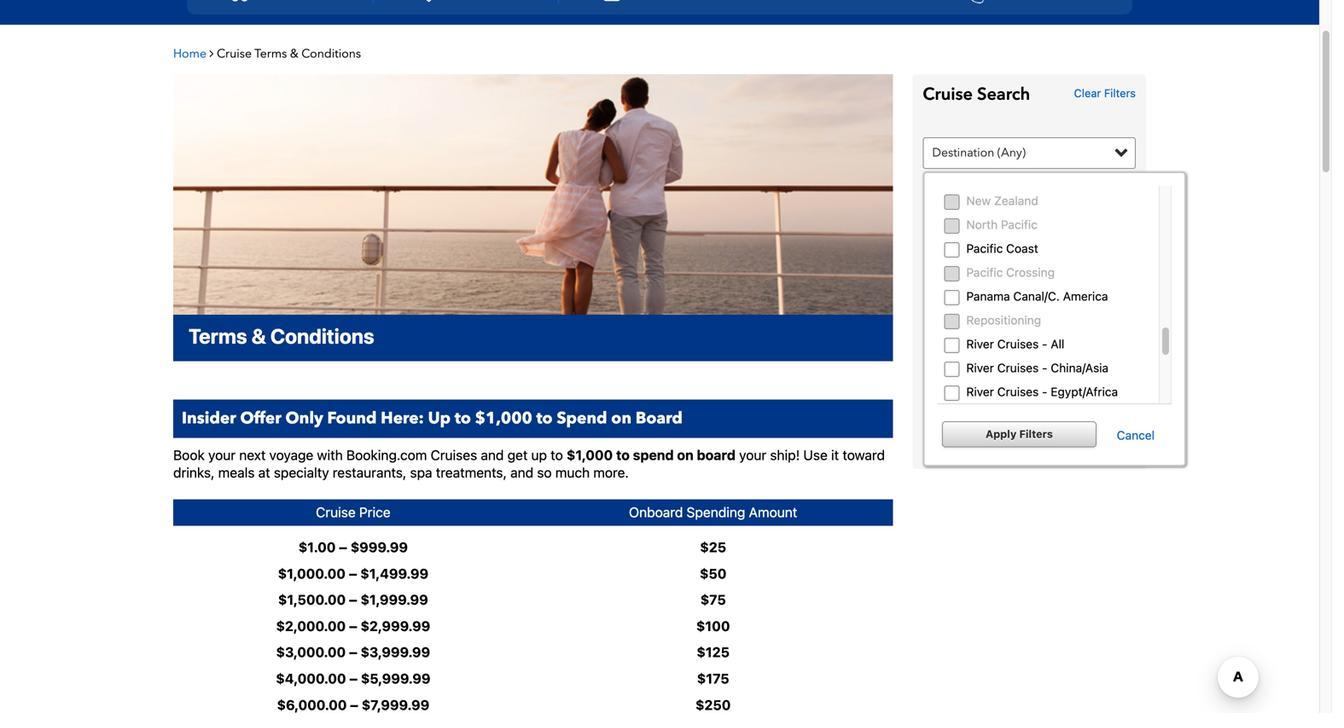 Task type: describe. For each thing, give the bounding box(es) containing it.
) for departure port ( any )
[[1040, 336, 1044, 352]]

0 vertical spatial $1,000
[[475, 408, 533, 430]]

$3,000.00
[[276, 645, 346, 661]]

pacific for crossing
[[967, 266, 1003, 280]]

cruise terms & conditions
[[217, 46, 361, 62]]

destination
[[933, 145, 995, 161]]

board
[[636, 408, 683, 430]]

1 vertical spatial conditions
[[270, 325, 374, 349]]

apply filters
[[986, 428, 1053, 441]]

new zealand
[[967, 194, 1039, 208]]

toward
[[843, 447, 885, 463]]

pacific for coast
[[967, 242, 1003, 256]]

$1,000.00
[[278, 566, 346, 582]]

clear
[[1074, 87, 1102, 100]]

restaurants,
[[333, 465, 407, 481]]

specialty
[[274, 465, 329, 481]]

any up length
[[1001, 145, 1023, 161]]

next
[[239, 447, 266, 463]]

1 horizontal spatial on
[[677, 447, 694, 463]]

egypt/africa
[[1051, 385, 1118, 399]]

$1.00 – $999.99
[[299, 540, 408, 556]]

departure date ( any
[[933, 221, 1045, 237]]

spa
[[410, 465, 432, 481]]

0 vertical spatial pacific
[[1001, 218, 1038, 232]]

cruises for egypt/africa
[[998, 385, 1039, 399]]

book your next voyage with booking.com cruises and get up to $1,000 to spend on board
[[173, 447, 736, 463]]

canal/c.
[[1014, 290, 1060, 304]]

booking.com
[[347, 447, 427, 463]]

$250
[[696, 697, 731, 714]]

board
[[697, 447, 736, 463]]

- for all
[[1042, 337, 1048, 352]]

book
[[173, 447, 205, 463]]

and inside your ship! use it toward drinks, meals at specialty restaurants, spa treatments, and so much more.
[[511, 465, 534, 481]]

) for cruise line ( any )
[[1021, 259, 1025, 276]]

– for $2,000.00
[[349, 618, 357, 635]]

departure port ( any )
[[933, 336, 1044, 352]]

coast
[[1007, 242, 1039, 256]]

so
[[537, 465, 552, 481]]

clear filters
[[1074, 87, 1136, 100]]

get
[[508, 447, 528, 463]]

– for $4,000.00
[[349, 671, 358, 687]]

1 vertical spatial search
[[1008, 427, 1052, 443]]

new
[[967, 194, 991, 208]]

north
[[967, 218, 998, 232]]

river for river cruises - egypt/africa
[[967, 385, 995, 399]]

$1,500.00 – $1,999.99
[[278, 592, 428, 608]]

spend
[[633, 447, 674, 463]]

– for $1,500.00
[[349, 592, 357, 608]]

– for $3,000.00
[[349, 645, 357, 661]]

cruises for china/asia
[[998, 361, 1039, 375]]

( for ship
[[998, 298, 1001, 314]]

insider
[[182, 408, 236, 430]]

( for line
[[996, 259, 1000, 276]]

$175
[[697, 671, 730, 687]]

– for $1.00
[[339, 540, 347, 556]]

cruises for all
[[998, 337, 1039, 352]]

0 vertical spatial terms
[[255, 46, 287, 62]]

$2,000.00 – $2,999.99
[[276, 618, 431, 635]]

voyage
[[269, 447, 314, 463]]

0 vertical spatial search
[[978, 83, 1031, 106]]

zealand
[[995, 194, 1039, 208]]

cruise price
[[316, 505, 391, 521]]

cruise for cruise search
[[923, 83, 973, 106]]

much
[[556, 465, 590, 481]]

amount
[[749, 505, 798, 521]]

panama canal/c. america
[[967, 290, 1109, 304]]

your ship! use it toward drinks, meals at specialty restaurants, spa treatments, and so much more.
[[173, 447, 885, 481]]

$999.99
[[351, 540, 408, 556]]

cruise ship ( any )
[[933, 298, 1026, 314]]

$50
[[700, 566, 727, 582]]

$6,000.00 – $7,999.99
[[277, 697, 430, 714]]

$1,499.99
[[361, 566, 429, 582]]

cruise for cruise line ( any )
[[933, 259, 968, 276]]

date
[[991, 221, 1017, 237]]

clear filters link
[[1074, 85, 1136, 102]]

$7,999.99
[[362, 697, 430, 714]]

crossing
[[1007, 266, 1055, 280]]

insider offer only found here: up to $1,000 to spend on board
[[182, 408, 683, 430]]

america
[[1063, 290, 1109, 304]]

cruise for cruise terms & conditions
[[217, 46, 252, 62]]

$1,999.99
[[361, 592, 428, 608]]

dialog containing new zealand
[[923, 0, 1187, 705]]

cruise for cruise length ( any )
[[933, 183, 968, 199]]

river cruises - all
[[967, 337, 1065, 352]]

only
[[286, 408, 323, 430]]

cruise search
[[923, 83, 1031, 106]]

search link
[[923, 411, 1136, 459]]



Task type: locate. For each thing, give the bounding box(es) containing it.
– down $2,000.00 – $2,999.99
[[349, 645, 357, 661]]

$6,000.00
[[277, 697, 347, 714]]

( for port
[[1016, 336, 1019, 352]]

pacific down zealand
[[1001, 218, 1038, 232]]

cruise
[[217, 46, 252, 62], [923, 83, 973, 106], [933, 183, 968, 199], [933, 259, 968, 276], [933, 298, 968, 314], [316, 505, 356, 521]]

2 river from the top
[[967, 361, 995, 375]]

repositioning
[[967, 314, 1042, 328]]

(
[[998, 145, 1001, 161], [1012, 183, 1015, 199], [1020, 221, 1024, 237], [996, 259, 1000, 276], [998, 298, 1001, 314], [1016, 336, 1019, 352]]

- up the "river cruises - egypt/africa"
[[1042, 361, 1048, 375]]

departure for departure port ( any )
[[933, 336, 988, 352]]

panama
[[967, 290, 1011, 304]]

use
[[804, 447, 828, 463]]

pacific up panama
[[967, 266, 1003, 280]]

onboard
[[629, 505, 683, 521]]

river down repositioning
[[967, 337, 995, 352]]

port
[[991, 336, 1013, 352]]

2 your from the left
[[739, 447, 767, 463]]

$2,000.00
[[276, 618, 346, 635]]

0 vertical spatial on
[[612, 408, 632, 430]]

cruise up destination at the right top of page
[[923, 83, 973, 106]]

0 horizontal spatial &
[[252, 325, 266, 349]]

pacific up line
[[967, 242, 1003, 256]]

found
[[327, 408, 377, 430]]

2 - from the top
[[1042, 361, 1048, 375]]

all
[[1051, 337, 1065, 352]]

( right date
[[1020, 221, 1024, 237]]

ship
[[971, 298, 995, 314]]

0 vertical spatial &
[[290, 46, 299, 62]]

terms up insider
[[189, 325, 247, 349]]

cruise for cruise ship ( any )
[[933, 298, 968, 314]]

) right length
[[1036, 183, 1040, 199]]

and down get
[[511, 465, 534, 481]]

1 vertical spatial pacific
[[967, 242, 1003, 256]]

terms & conditions
[[189, 325, 374, 349]]

) left all
[[1040, 336, 1044, 352]]

$3,000.00 – $3,999.99
[[276, 645, 430, 661]]

1 horizontal spatial and
[[511, 465, 534, 481]]

cruise left ship
[[933, 298, 968, 314]]

river for river cruises - all
[[967, 337, 995, 352]]

river cruises - egypt/africa
[[967, 385, 1118, 399]]

1 vertical spatial $1,000
[[567, 447, 613, 463]]

– for $6,000.00
[[350, 697, 359, 714]]

cruises down repositioning
[[998, 337, 1039, 352]]

1 vertical spatial departure
[[933, 336, 988, 352]]

( right the port
[[1016, 336, 1019, 352]]

3 - from the top
[[1042, 385, 1048, 399]]

filters
[[1105, 87, 1136, 100], [1020, 428, 1053, 441]]

onboard spending amount
[[629, 505, 798, 521]]

0 horizontal spatial terms
[[189, 325, 247, 349]]

cruise for cruise price
[[316, 505, 356, 521]]

search up destination ( any ) on the right top of the page
[[978, 83, 1031, 106]]

and left get
[[481, 447, 504, 463]]

– down $1.00 – $999.99 in the bottom of the page
[[349, 566, 357, 582]]

river up apply
[[967, 385, 995, 399]]

cruise line ( any )
[[933, 259, 1025, 276]]

) up zealand
[[1023, 145, 1026, 161]]

0 vertical spatial filters
[[1105, 87, 1136, 100]]

apply filters link
[[943, 422, 1097, 448]]

any for ship
[[1001, 298, 1023, 314]]

$100
[[697, 618, 730, 635]]

( for date
[[1020, 221, 1024, 237]]

cruises down river cruises - all
[[998, 361, 1039, 375]]

any
[[1001, 145, 1023, 161], [1015, 183, 1036, 199], [1024, 221, 1045, 237], [1000, 259, 1021, 276], [1001, 298, 1023, 314], [1019, 336, 1040, 352]]

& right angle right icon
[[290, 46, 299, 62]]

length
[[971, 183, 1009, 199]]

– up $6,000.00 – $7,999.99
[[349, 671, 358, 687]]

0 horizontal spatial and
[[481, 447, 504, 463]]

terms & conditions image
[[173, 74, 894, 315]]

0 horizontal spatial your
[[208, 447, 236, 463]]

spending
[[687, 505, 746, 521]]

destination ( any )
[[933, 145, 1026, 161]]

line
[[971, 259, 993, 276]]

departure
[[933, 221, 988, 237], [933, 336, 988, 352]]

at
[[258, 465, 270, 481]]

filters right apply
[[1020, 428, 1053, 441]]

travel menu navigation
[[187, 0, 1133, 15]]

any right length
[[1015, 183, 1036, 199]]

2 vertical spatial river
[[967, 385, 995, 399]]

0 horizontal spatial filters
[[1020, 428, 1053, 441]]

ship!
[[770, 447, 800, 463]]

1 horizontal spatial $1,000
[[567, 447, 613, 463]]

terms right angle right icon
[[255, 46, 287, 62]]

– for $1,000.00
[[349, 566, 357, 582]]

any for length
[[1015, 183, 1036, 199]]

china/asia
[[1051, 361, 1109, 375]]

river for river cruises - china/asia
[[967, 361, 995, 375]]

filters for clear filters
[[1105, 87, 1136, 100]]

river
[[967, 337, 995, 352], [967, 361, 995, 375], [967, 385, 995, 399]]

cruise up $1.00 – $999.99 in the bottom of the page
[[316, 505, 356, 521]]

$75
[[701, 592, 726, 608]]

on
[[612, 408, 632, 430], [677, 447, 694, 463]]

0 horizontal spatial on
[[612, 408, 632, 430]]

any for port
[[1019, 336, 1040, 352]]

- down river cruises - china/asia
[[1042, 385, 1048, 399]]

$125
[[697, 645, 730, 661]]

0 vertical spatial conditions
[[302, 46, 361, 62]]

2 departure from the top
[[933, 336, 988, 352]]

–
[[339, 540, 347, 556], [349, 566, 357, 582], [349, 592, 357, 608], [349, 618, 357, 635], [349, 645, 357, 661], [349, 671, 358, 687], [350, 697, 359, 714]]

$1,000 up get
[[475, 408, 533, 430]]

1 departure from the top
[[933, 221, 988, 237]]

1 vertical spatial and
[[511, 465, 534, 481]]

) down the crossing
[[1023, 298, 1026, 314]]

your up meals
[[208, 447, 236, 463]]

here:
[[381, 408, 424, 430]]

1 river from the top
[[967, 337, 995, 352]]

1 horizontal spatial &
[[290, 46, 299, 62]]

- for egypt/africa
[[1042, 385, 1048, 399]]

) for cruise ship ( any )
[[1023, 298, 1026, 314]]

search down the "river cruises - egypt/africa"
[[1008, 427, 1052, 443]]

up
[[428, 408, 451, 430]]

1 vertical spatial -
[[1042, 361, 1048, 375]]

your left "ship!"
[[739, 447, 767, 463]]

any for date
[[1024, 221, 1045, 237]]

home
[[173, 46, 207, 62]]

2 vertical spatial pacific
[[967, 266, 1003, 280]]

) for cruise length ( any )
[[1036, 183, 1040, 199]]

0 vertical spatial departure
[[933, 221, 988, 237]]

pacific coast
[[967, 242, 1039, 256]]

meals
[[218, 465, 255, 481]]

drinks,
[[173, 465, 215, 481]]

1 vertical spatial river
[[967, 361, 995, 375]]

– up $2,000.00 – $2,999.99
[[349, 592, 357, 608]]

$1,000 up much
[[567, 447, 613, 463]]

cruises
[[998, 337, 1039, 352], [998, 361, 1039, 375], [998, 385, 1039, 399], [431, 447, 477, 463]]

- for china/asia
[[1042, 361, 1048, 375]]

spend
[[557, 408, 607, 430]]

your inside your ship! use it toward drinks, meals at specialty restaurants, spa treatments, and so much more.
[[739, 447, 767, 463]]

( right length
[[1012, 183, 1015, 199]]

pacific crossing
[[967, 266, 1055, 280]]

1 - from the top
[[1042, 337, 1048, 352]]

$1,500.00
[[278, 592, 346, 608]]

none search field containing cruise search
[[913, 74, 1147, 470]]

any right ship
[[1001, 298, 1023, 314]]

1 horizontal spatial terms
[[255, 46, 287, 62]]

filters for apply filters
[[1020, 428, 1053, 441]]

1 your from the left
[[208, 447, 236, 463]]

any up river cruises - china/asia
[[1019, 336, 1040, 352]]

any for line
[[1000, 259, 1021, 276]]

up
[[531, 447, 547, 463]]

any down pacific coast
[[1000, 259, 1021, 276]]

it
[[832, 447, 839, 463]]

1 vertical spatial on
[[677, 447, 694, 463]]

river down departure port ( any )
[[967, 361, 995, 375]]

filters inside "link"
[[1105, 87, 1136, 100]]

any up coast
[[1024, 221, 1045, 237]]

( right line
[[996, 259, 1000, 276]]

– down $4,000.00 – $5,999.99
[[350, 697, 359, 714]]

treatments,
[[436, 465, 507, 481]]

– right the $1.00
[[339, 540, 347, 556]]

$1,000.00 – $1,499.99
[[278, 566, 429, 582]]

& up offer
[[252, 325, 266, 349]]

1 vertical spatial filters
[[1020, 428, 1053, 441]]

home link
[[173, 46, 210, 62]]

1 vertical spatial terms
[[189, 325, 247, 349]]

0 vertical spatial and
[[481, 447, 504, 463]]

cruise left length
[[933, 183, 968, 199]]

)
[[1023, 145, 1026, 161], [1036, 183, 1040, 199], [1021, 259, 1025, 276], [1023, 298, 1026, 314], [1040, 336, 1044, 352]]

cancel
[[1117, 429, 1155, 443]]

$4,000.00
[[276, 671, 346, 687]]

departure down new
[[933, 221, 988, 237]]

dialog
[[923, 0, 1187, 705]]

pacific
[[1001, 218, 1038, 232], [967, 242, 1003, 256], [967, 266, 1003, 280]]

1 horizontal spatial filters
[[1105, 87, 1136, 100]]

cruises up treatments,
[[431, 447, 477, 463]]

cruise length ( any )
[[933, 183, 1040, 199]]

filters right clear
[[1105, 87, 1136, 100]]

) down coast
[[1021, 259, 1025, 276]]

1 horizontal spatial your
[[739, 447, 767, 463]]

$25
[[700, 540, 727, 556]]

with
[[317, 447, 343, 463]]

price
[[359, 505, 391, 521]]

cruise left line
[[933, 259, 968, 276]]

conditions
[[302, 46, 361, 62], [270, 325, 374, 349]]

$3,999.99
[[361, 645, 430, 661]]

( right destination at the right top of page
[[998, 145, 1001, 161]]

offer
[[240, 408, 281, 430]]

cruise right angle right icon
[[217, 46, 252, 62]]

$5,999.99
[[361, 671, 431, 687]]

apply
[[986, 428, 1017, 441]]

0 horizontal spatial $1,000
[[475, 408, 533, 430]]

$4,000.00 – $5,999.99
[[276, 671, 431, 687]]

cruises down river cruises - china/asia
[[998, 385, 1039, 399]]

angle right image
[[210, 47, 214, 59]]

1 vertical spatial &
[[252, 325, 266, 349]]

to
[[455, 408, 471, 430], [537, 408, 553, 430], [551, 447, 563, 463], [616, 447, 630, 463]]

None search field
[[913, 74, 1147, 470]]

river cruises - china/asia
[[967, 361, 1109, 375]]

$1.00
[[299, 540, 336, 556]]

3 river from the top
[[967, 385, 995, 399]]

0 vertical spatial river
[[967, 337, 995, 352]]

north pacific
[[967, 218, 1038, 232]]

( right ship
[[998, 298, 1001, 314]]

$1,000
[[475, 408, 533, 430], [567, 447, 613, 463]]

search
[[978, 83, 1031, 106], [1008, 427, 1052, 443]]

2 vertical spatial -
[[1042, 385, 1048, 399]]

0 vertical spatial -
[[1042, 337, 1048, 352]]

and
[[481, 447, 504, 463], [511, 465, 534, 481]]

- left all
[[1042, 337, 1048, 352]]

departure for departure date ( any
[[933, 221, 988, 237]]

( for length
[[1012, 183, 1015, 199]]

more.
[[594, 465, 629, 481]]

departure left the port
[[933, 336, 988, 352]]

– down $1,500.00 – $1,999.99
[[349, 618, 357, 635]]



Task type: vqa. For each thing, say whether or not it's contained in the screenshot.
Booking.com
yes



